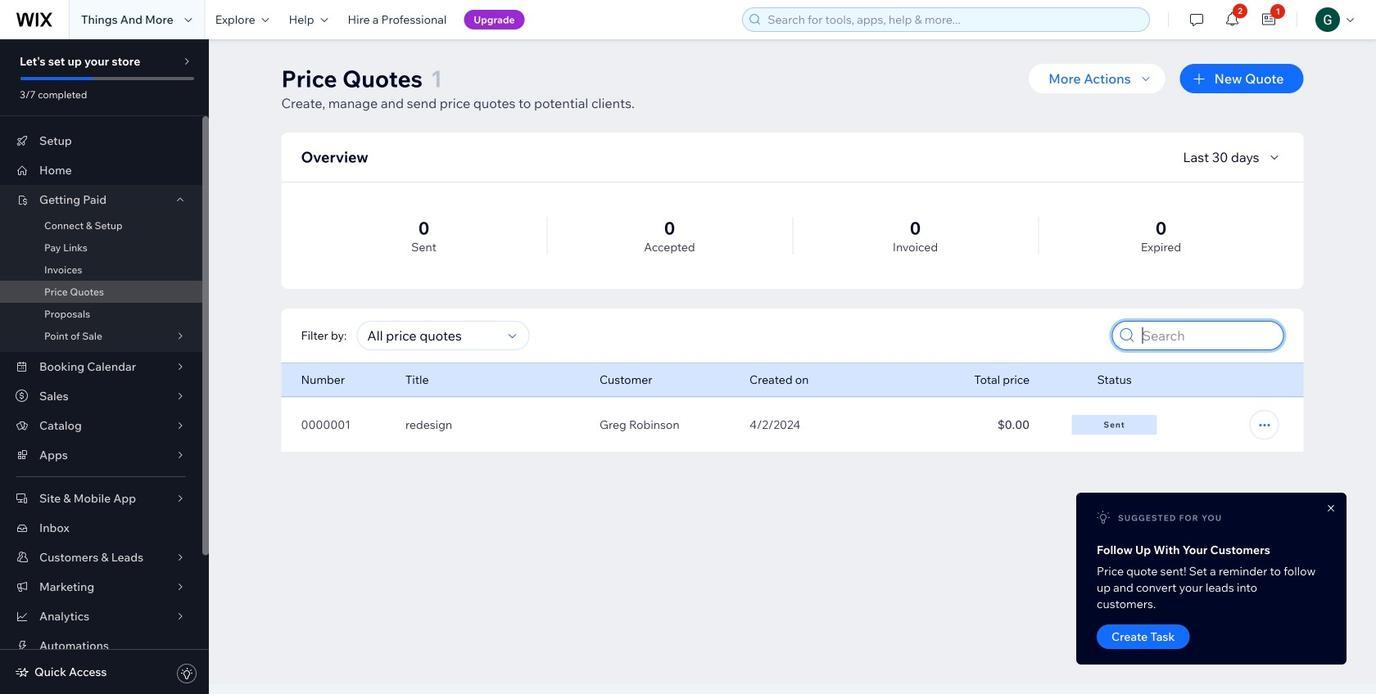Task type: describe. For each thing, give the bounding box(es) containing it.
Search for tools, apps, help & more... field
[[763, 8, 1145, 31]]

sidebar element
[[0, 39, 209, 695]]

Search field
[[1137, 322, 1278, 350]]



Task type: locate. For each thing, give the bounding box(es) containing it.
None field
[[362, 322, 503, 350]]



Task type: vqa. For each thing, say whether or not it's contained in the screenshot.
text box
no



